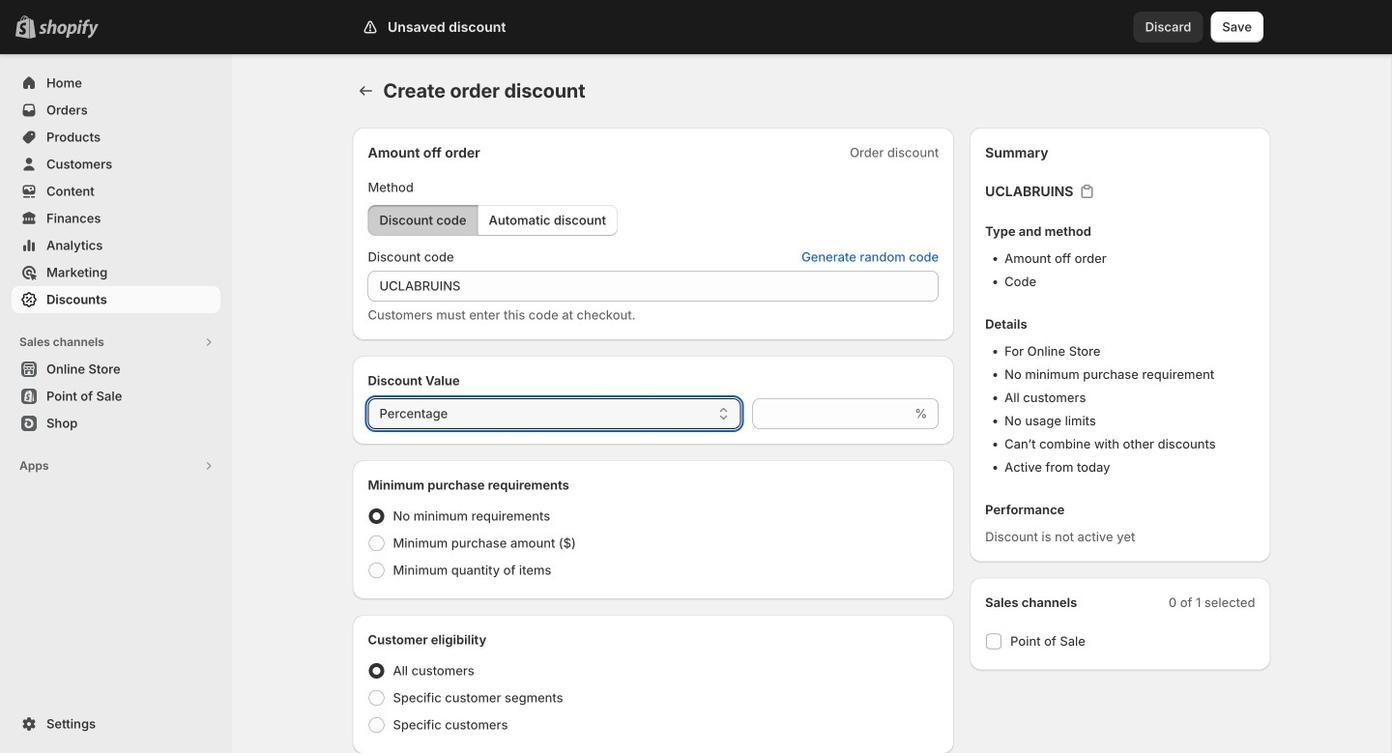 Task type: vqa. For each thing, say whether or not it's contained in the screenshot.
your
no



Task type: locate. For each thing, give the bounding box(es) containing it.
None text field
[[368, 271, 939, 302], [753, 398, 911, 429], [368, 271, 939, 302], [753, 398, 911, 429]]

shopify image
[[39, 19, 99, 38]]



